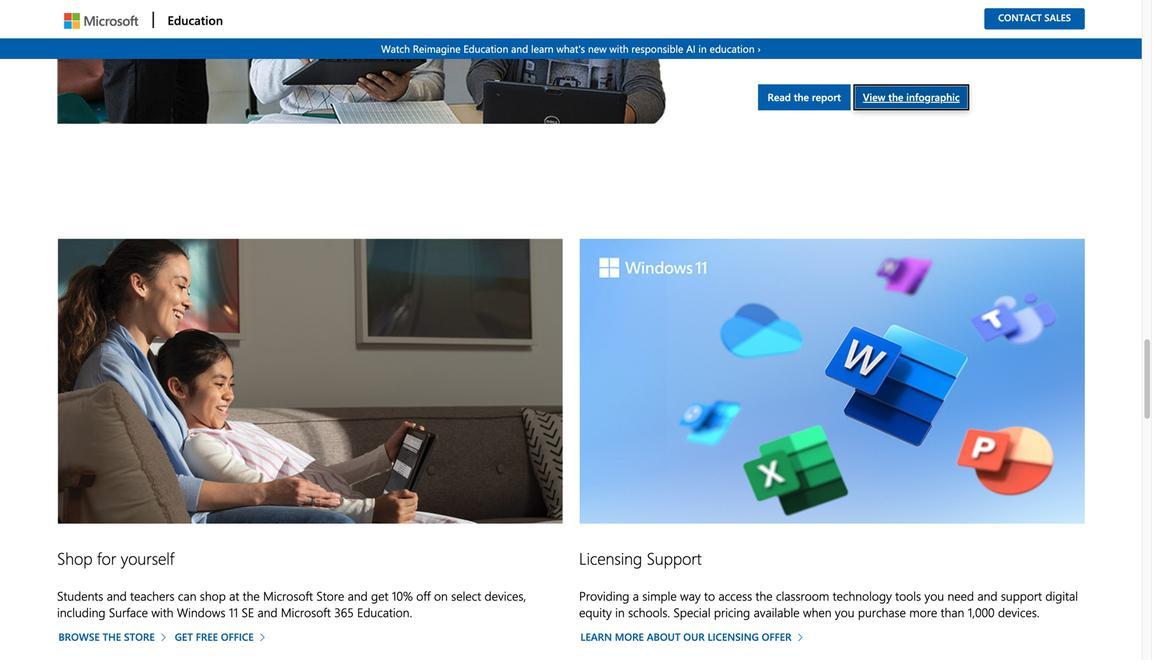 Task type: vqa. For each thing, say whether or not it's contained in the screenshot.
View the infographic link
yes



Task type: locate. For each thing, give the bounding box(es) containing it.
you
[[925, 588, 944, 604], [835, 604, 855, 621]]

select
[[451, 588, 481, 604]]

and inside providing a simple way to access the classroom technology tools you need and support digital equity in schools. special pricing available when you purchase more than 1,000 devices.
[[978, 588, 998, 604]]

equity
[[579, 604, 612, 621]]

surface
[[109, 604, 148, 621]]

contact
[[998, 11, 1042, 24]]

students
[[57, 588, 103, 604]]

special
[[674, 604, 711, 621]]

education
[[168, 12, 223, 28], [464, 42, 508, 56]]

schools.
[[628, 604, 670, 621]]

get free office
[[175, 630, 254, 644]]

microsoft
[[263, 588, 313, 604], [281, 604, 331, 621]]

you right 'tools'
[[925, 588, 944, 604]]

sales
[[1045, 11, 1071, 24]]

1 horizontal spatial with
[[609, 42, 629, 56]]

in right ai
[[699, 42, 707, 56]]

with right new
[[609, 42, 629, 56]]

1 vertical spatial more
[[615, 630, 644, 644]]

in
[[699, 42, 707, 56], [615, 604, 625, 621]]

contact sales link
[[998, 11, 1071, 24]]

read the report link
[[758, 84, 851, 110]]

about
[[647, 630, 681, 644]]

1 horizontal spatial more
[[909, 604, 937, 621]]

view the infographic
[[863, 90, 960, 104]]

can
[[178, 588, 196, 604]]

the right access
[[756, 588, 773, 604]]

office
[[221, 630, 254, 644]]

the right at
[[243, 588, 260, 604]]

with
[[609, 42, 629, 56], [151, 604, 173, 621]]

with inside students and teachers can shop at the microsoft store and get 10% off on select devices, including surface with windows 11 se and microsoft 365 education.
[[151, 604, 173, 621]]

0 vertical spatial in
[[699, 42, 707, 56]]

the
[[103, 630, 121, 644]]

than
[[941, 604, 965, 621]]

providing
[[579, 588, 630, 604]]

browse
[[58, 630, 100, 644]]

at
[[229, 588, 239, 604]]

on
[[434, 588, 448, 604]]

1 vertical spatial in
[[615, 604, 625, 621]]

1 horizontal spatial in
[[699, 42, 707, 56]]

licensing
[[579, 547, 642, 569]]

0 vertical spatial education
[[168, 12, 223, 28]]

need
[[948, 588, 974, 604]]

the
[[794, 90, 809, 104], [888, 90, 904, 104], [243, 588, 260, 604], [756, 588, 773, 604]]

more
[[909, 604, 937, 621], [615, 630, 644, 644]]

0 horizontal spatial education
[[168, 12, 223, 28]]

in left a
[[615, 604, 625, 621]]

devices.
[[998, 604, 1040, 621]]

education link
[[152, 1, 227, 39]]

0 horizontal spatial with
[[151, 604, 173, 621]]

for
[[97, 547, 116, 569]]

simple
[[642, 588, 677, 604]]

infographic
[[906, 90, 960, 104]]

0 vertical spatial with
[[609, 42, 629, 56]]

and left learn at the top
[[511, 42, 528, 56]]

students and teachers can shop at the microsoft store and get 10% off on select devices, including surface with windows 11 se and microsoft 365 education.
[[57, 588, 526, 621]]

ai
[[686, 42, 696, 56]]

more left than
[[909, 604, 937, 621]]

1 vertical spatial with
[[151, 604, 173, 621]]

way
[[680, 588, 701, 604]]

and
[[511, 42, 528, 56], [107, 588, 127, 604], [348, 588, 368, 604], [978, 588, 998, 604], [257, 604, 278, 621]]

support
[[647, 547, 702, 569]]

shop
[[200, 588, 226, 604]]

0 horizontal spatial in
[[615, 604, 625, 621]]

view the infographic link
[[853, 84, 970, 110]]

0 horizontal spatial more
[[615, 630, 644, 644]]

0 vertical spatial more
[[909, 604, 937, 621]]

the right read
[[794, 90, 809, 104]]

free
[[196, 630, 218, 644]]

with left can
[[151, 604, 173, 621]]

classroom
[[776, 588, 829, 604]]

education.
[[357, 604, 412, 621]]

digital
[[1046, 588, 1078, 604]]

›
[[758, 42, 761, 56]]

and right need
[[978, 588, 998, 604]]

tools
[[895, 588, 921, 604]]

in inside providing a simple way to access the classroom technology tools you need and support digital equity in schools. special pricing available when you purchase more than 1,000 devices.
[[615, 604, 625, 621]]

get
[[175, 630, 193, 644]]

1 horizontal spatial education
[[464, 42, 508, 56]]

and left teachers
[[107, 588, 127, 604]]

you right when
[[835, 604, 855, 621]]

microsoft left store
[[263, 588, 313, 604]]

watch reimagine education and learn what's new with responsible ai in education ›
[[381, 42, 761, 56]]

learn more about our licensing offer link
[[579, 623, 808, 650]]

get
[[371, 588, 389, 604]]

more down the schools.
[[615, 630, 644, 644]]



Task type: describe. For each thing, give the bounding box(es) containing it.
offer
[[762, 630, 792, 644]]

365
[[334, 604, 354, 621]]

read
[[768, 90, 791, 104]]

contact sales
[[998, 11, 1071, 24]]

education
[[710, 42, 755, 56]]

licensing
[[708, 630, 759, 644]]

pricing
[[714, 604, 750, 621]]

including
[[57, 604, 106, 621]]

more inside providing a simple way to access the classroom technology tools you need and support digital equity in schools. special pricing available when you purchase more than 1,000 devices.
[[909, 604, 937, 621]]

technology
[[833, 588, 892, 604]]

shop
[[57, 547, 93, 569]]

our
[[683, 630, 705, 644]]

0 horizontal spatial you
[[835, 604, 855, 621]]

1,000
[[968, 604, 995, 621]]

learn more about our licensing offer
[[581, 630, 794, 644]]

1 horizontal spatial you
[[925, 588, 944, 604]]

the inside providing a simple way to access the classroom technology tools you need and support digital equity in schools. special pricing available when you purchase more than 1,000 devices.
[[756, 588, 773, 604]]

when
[[803, 604, 832, 621]]

the inside students and teachers can shop at the microsoft store and get 10% off on select devices, including surface with windows 11 se and microsoft 365 education.
[[243, 588, 260, 604]]

off
[[416, 588, 431, 604]]

microsoft left 365
[[281, 604, 331, 621]]

purchase
[[858, 604, 906, 621]]

store
[[316, 588, 344, 604]]

responsible
[[632, 42, 684, 56]]

reimagine
[[413, 42, 461, 56]]

access
[[719, 588, 752, 604]]

read the report
[[768, 90, 841, 104]]

11
[[229, 604, 238, 621]]

teachers
[[130, 588, 175, 604]]

support
[[1001, 588, 1042, 604]]

microsoftlogo image
[[64, 13, 138, 29]]

yourself
[[121, 547, 174, 569]]

a
[[633, 588, 639, 604]]

browse the store link
[[57, 623, 171, 650]]

windows
[[177, 604, 226, 621]]

1 vertical spatial education
[[464, 42, 508, 56]]

and left get
[[348, 588, 368, 604]]

se
[[242, 604, 254, 621]]

licensing support
[[579, 547, 702, 569]]

store
[[124, 630, 155, 644]]

browse the store
[[58, 630, 155, 644]]

watch
[[381, 42, 410, 56]]

learn
[[531, 42, 554, 56]]

and right se
[[257, 604, 278, 621]]

what's
[[557, 42, 585, 56]]

shop for yourself
[[57, 547, 174, 569]]

get free office link
[[173, 623, 270, 650]]

available
[[754, 604, 800, 621]]

devices,
[[485, 588, 526, 604]]

learn
[[581, 630, 612, 644]]

providing a simple way to access the classroom technology tools you need and support digital equity in schools. special pricing available when you purchase more than 1,000 devices.
[[579, 588, 1078, 621]]

report
[[812, 90, 841, 104]]

watch reimagine education and learn what's new with responsible ai in education › link
[[0, 38, 1142, 59]]

10%
[[392, 588, 413, 604]]

to
[[704, 588, 715, 604]]

view
[[863, 90, 886, 104]]

new
[[588, 42, 607, 56]]

the right view in the right of the page
[[888, 90, 904, 104]]



